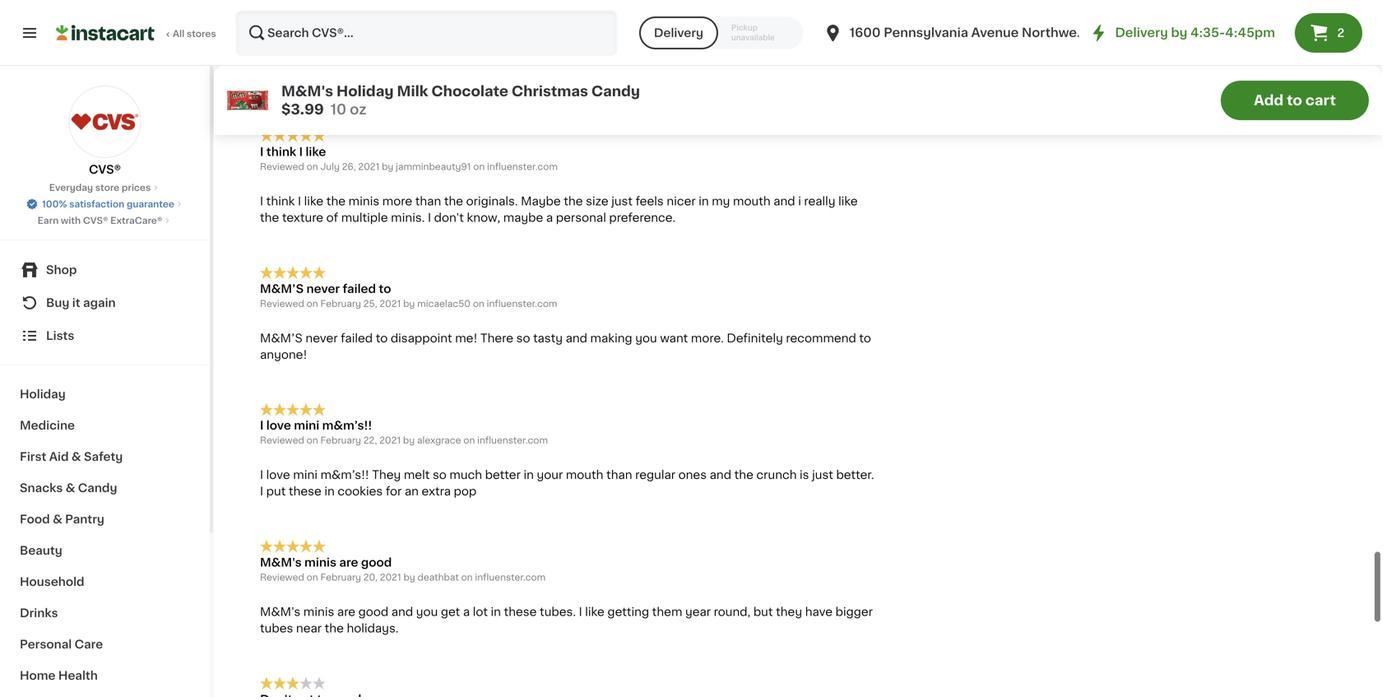 Task type: describe. For each thing, give the bounding box(es) containing it.
an
[[405, 486, 419, 497]]

round,
[[714, 606, 751, 618]]

first aid & safety link
[[10, 441, 200, 472]]

health
[[58, 670, 98, 681]]

so inside m&m's never failed to disappoint me! there so tasty and making you want more. definitely recommend to anyone!
[[516, 332, 530, 344]]

snacks & candy link
[[10, 472, 200, 504]]

mini for i love mini m&m's!! reviewed on february 22, 2021 by alexgrace on influenster.com
[[294, 420, 319, 431]]

home health link
[[10, 660, 200, 691]]

m&m's!! for they
[[321, 469, 369, 481]]

a inside why do these taste so much better then the big ones?? i don't know but they do i am a chocolate person and these little guys make me so happy lol
[[753, 58, 760, 70]]

food
[[20, 514, 50, 525]]

by for m&m's minis are good and you get a lot in these tubes. i like getting them year round, but they have bigger tubes near the holidays.
[[404, 573, 415, 582]]

in left your
[[524, 469, 534, 481]]

on up the originals.
[[473, 162, 485, 171]]

on right kassiiee
[[448, 25, 459, 34]]

everyday store prices link
[[49, 181, 161, 194]]

milk
[[397, 84, 428, 98]]

influenster.com for these
[[475, 573, 546, 582]]

m&m's for m&m's minis are good and you get a lot in these tubes. i like getting them year round, but they have bigger tubes near the holidays.
[[260, 606, 301, 618]]

me
[[415, 75, 433, 86]]

mouth inside i think i like the minis more than the originals. maybe the size just feels nicer in my mouth and i really like the texture of multiple minis. i don't know, maybe a personal preference.
[[733, 195, 771, 207]]

on right alexgrace on the left bottom
[[464, 436, 475, 445]]

everyday
[[49, 183, 93, 192]]

and inside m&m's minis are good and you get a lot in these tubes. i like getting them year round, but they have bigger tubes near the holidays.
[[392, 606, 413, 618]]

0 vertical spatial &
[[71, 451, 81, 462]]

tubes.
[[540, 606, 576, 618]]

lol
[[492, 75, 506, 86]]

much inside why do these taste so much better then the big ones?? i don't know but they do i am a chocolate person and these little guys make me so happy lol
[[392, 58, 425, 70]]

they inside m&m's minis are good and you get a lot in these tubes. i like getting them year round, but they have bigger tubes near the holidays.
[[776, 606, 802, 618]]

on left 25,
[[307, 299, 318, 308]]

i inside m&m's minis are good and you get a lot in these tubes. i like getting them year round, but they have bigger tubes near the holidays.
[[579, 606, 582, 618]]

service type group
[[639, 16, 804, 49]]

100% satisfaction guarantee button
[[26, 194, 184, 211]]

the up of
[[327, 195, 346, 207]]

food & pantry
[[20, 514, 104, 525]]

to inside m&m's never failed to reviewed on february 25, 2021 by micaelac50 on influenster.com
[[379, 283, 391, 294]]

guys
[[349, 75, 377, 86]]

medicine link
[[10, 410, 200, 441]]

good for february
[[361, 557, 392, 568]]

them
[[652, 606, 683, 618]]

feels
[[636, 195, 664, 207]]

by for m&m's never failed to disappoint me! there so tasty and making you want more. definitely recommend to anyone!
[[403, 299, 415, 308]]

do for why do these taste so much better then the big ones?? i don't know but they do i am a chocolate person and these little guys make me so happy lol
[[289, 58, 304, 70]]

candy inside m&m's holiday milk chocolate christmas candy $3.99 10 oz
[[592, 84, 640, 98]]

recommend
[[786, 332, 857, 344]]

why do these taste reviewed on august 29, 2021 by kassiiee on influenster.com
[[260, 9, 532, 34]]

these inside m&m's minis are good and you get a lot in these tubes. i like getting them year round, but they have bigger tubes near the holidays.
[[504, 606, 537, 618]]

delivery by 4:35-4:45pm link
[[1089, 23, 1276, 43]]

1600 pennsylvania avenue northwest
[[850, 27, 1089, 39]]

know,
[[467, 212, 500, 223]]

safety
[[84, 451, 123, 462]]

making
[[591, 332, 633, 344]]

then
[[466, 58, 493, 70]]

and inside i love mini m&m's!! they melt so much better in your mouth than regular ones and the crunch is just better. i put these in cookies for an extra pop
[[710, 469, 732, 481]]

buy it again
[[46, 297, 116, 309]]

so up make
[[375, 58, 389, 70]]

0 horizontal spatial holiday
[[20, 388, 66, 400]]

shop
[[46, 264, 77, 276]]

reviewed for love
[[260, 436, 304, 445]]

are for reviewed
[[339, 557, 358, 568]]

originals.
[[466, 195, 518, 207]]

for
[[386, 486, 402, 497]]

first aid & safety
[[20, 451, 123, 462]]

a inside i think i like the minis more than the originals. maybe the size just feels nicer in my mouth and i really like the texture of multiple minis. i don't know, maybe a personal preference.
[[546, 212, 553, 223]]

reviewed for think
[[260, 162, 304, 171]]

on right the deathbat
[[461, 573, 473, 582]]

multiple
[[341, 212, 388, 223]]

and inside i think i like the minis more than the originals. maybe the size just feels nicer in my mouth and i really like the texture of multiple minis. i don't know, maybe a personal preference.
[[774, 195, 795, 207]]

on left july
[[307, 162, 318, 171]]

on left august
[[307, 25, 318, 34]]

medicine
[[20, 420, 75, 431]]

to down 25,
[[376, 332, 388, 344]]

tasty
[[533, 332, 563, 344]]

get
[[441, 606, 460, 618]]

the inside m&m's minis are good and you get a lot in these tubes. i like getting them year round, but they have bigger tubes near the holidays.
[[325, 623, 344, 634]]

& for candy
[[66, 482, 75, 494]]

august
[[320, 25, 353, 34]]

you inside m&m's never failed to disappoint me! there so tasty and making you want more. definitely recommend to anyone!
[[635, 332, 657, 344]]

on up near
[[307, 573, 318, 582]]

love for i love mini m&m's!! reviewed on february 22, 2021 by alexgrace on influenster.com
[[266, 420, 291, 431]]

1600 pennsylvania avenue northwest button
[[824, 10, 1089, 56]]

like inside i think i like reviewed on july 26, 2021 by jamminbeauty91 on influenster.com
[[306, 146, 326, 158]]

lists link
[[10, 319, 200, 352]]

these up $3.99
[[285, 75, 318, 86]]

preference.
[[609, 212, 676, 223]]

m&m's minis are good and you get a lot in these tubes. i like getting them year round, but they have bigger tubes near the holidays.
[[260, 606, 873, 634]]

disappoint
[[391, 332, 452, 344]]

lists
[[46, 330, 74, 342]]

than inside i love mini m&m's!! they melt so much better in your mouth than regular ones and the crunch is just better. i put these in cookies for an extra pop
[[607, 469, 632, 481]]

2021 for i love mini m&m's!!
[[380, 436, 401, 445]]

4:45pm
[[1226, 27, 1276, 39]]

minis inside i think i like the minis more than the originals. maybe the size just feels nicer in my mouth and i really like the texture of multiple minis. i don't know, maybe a personal preference.
[[349, 195, 380, 207]]

home health
[[20, 670, 98, 681]]

4:35-
[[1191, 27, 1226, 39]]

crunch
[[757, 469, 797, 481]]

don't
[[589, 58, 619, 70]]

know
[[622, 58, 653, 70]]

why for why do these taste so much better then the big ones?? i don't know but they do i am a chocolate person and these little guys make me so happy lol
[[260, 58, 286, 70]]

personal
[[20, 639, 72, 650]]

add to cart
[[1254, 93, 1336, 107]]

delivery for delivery by 4:35-4:45pm
[[1115, 27, 1169, 39]]

just inside i think i like the minis more than the originals. maybe the size just feels nicer in my mouth and i really like the texture of multiple minis. i don't know, maybe a personal preference.
[[612, 195, 633, 207]]

like up texture
[[304, 195, 324, 207]]

buy
[[46, 297, 69, 309]]

& for pantry
[[53, 514, 62, 525]]

to right recommend
[[859, 332, 871, 344]]

northwest
[[1022, 27, 1089, 39]]

big
[[518, 58, 536, 70]]

christmas
[[512, 84, 588, 98]]

cvs® logo image
[[69, 86, 141, 158]]

personal care
[[20, 639, 103, 650]]

minis for m&m's minis are good reviewed on february 20, 2021 by deathbat on influenster.com
[[305, 557, 337, 568]]

never for disappoint
[[306, 332, 338, 344]]

they
[[372, 469, 401, 481]]

buy it again link
[[10, 286, 200, 319]]

more.
[[691, 332, 724, 344]]

your
[[537, 469, 563, 481]]

these inside i love mini m&m's!! they melt so much better in your mouth than regular ones and the crunch is just better. i put these in cookies for an extra pop
[[289, 486, 322, 497]]

$3.99
[[281, 102, 324, 116]]

household link
[[10, 566, 200, 597]]

failed for reviewed
[[343, 283, 376, 294]]

and inside why do these taste so much better then the big ones?? i don't know but they do i am a chocolate person and these little guys make me so happy lol
[[260, 75, 282, 86]]

0 vertical spatial cvs®
[[89, 164, 121, 175]]

m&m's never failed to reviewed on february 25, 2021 by micaelac50 on influenster.com
[[260, 283, 558, 308]]

they inside why do these taste so much better then the big ones?? i don't know but they do i am a chocolate person and these little guys make me so happy lol
[[678, 58, 705, 70]]

prices
[[122, 183, 151, 192]]

2021 for i think i like
[[358, 162, 380, 171]]

to inside button
[[1287, 93, 1303, 107]]

february for failed
[[320, 299, 361, 308]]

make
[[380, 75, 412, 86]]

the up don't at the left of the page
[[444, 195, 463, 207]]

taste for on
[[344, 9, 375, 21]]

earn with cvs® extracare®
[[38, 216, 162, 225]]

and inside m&m's never failed to disappoint me! there so tasty and making you want more. definitely recommend to anyone!
[[566, 332, 588, 344]]

but inside m&m's minis are good and you get a lot in these tubes. i like getting them year round, but they have bigger tubes near the holidays.
[[754, 606, 773, 618]]

snacks & candy
[[20, 482, 117, 494]]

avenue
[[972, 27, 1019, 39]]

100% satisfaction guarantee
[[42, 200, 174, 209]]

i love mini m&m's!! reviewed on february 22, 2021 by alexgrace on influenster.com
[[260, 420, 548, 445]]

don't
[[434, 212, 464, 223]]

on right micaelac50
[[473, 299, 485, 308]]



Task type: locate. For each thing, give the bounding box(es) containing it.
failed inside m&m's never failed to disappoint me! there so tasty and making you want more. definitely recommend to anyone!
[[341, 332, 373, 344]]

minis inside m&m's minis are good and you get a lot in these tubes. i like getting them year round, but they have bigger tubes near the holidays.
[[303, 606, 334, 618]]

am
[[732, 58, 750, 70]]

just right "size"
[[612, 195, 633, 207]]

1 horizontal spatial much
[[450, 469, 482, 481]]

than
[[415, 195, 441, 207], [607, 469, 632, 481]]

candy down don't
[[592, 84, 640, 98]]

by for i think i like the minis more than the originals. maybe the size just feels nicer in my mouth and i really like the texture of multiple minis. i don't know, maybe a personal preference.
[[382, 162, 394, 171]]

the inside why do these taste so much better then the big ones?? i don't know but they do i am a chocolate person and these little guys make me so happy lol
[[496, 58, 515, 70]]

extracare®
[[110, 216, 162, 225]]

22,
[[364, 436, 377, 445]]

1 horizontal spatial better
[[485, 469, 521, 481]]

why for why do these taste reviewed on august 29, 2021 by kassiiee on influenster.com
[[260, 9, 287, 21]]

0 vertical spatial holiday
[[337, 84, 394, 98]]

july
[[320, 162, 340, 171]]

so
[[375, 58, 389, 70], [436, 75, 450, 86], [516, 332, 530, 344], [433, 469, 447, 481]]

2021 for m&m's never failed to
[[380, 299, 401, 308]]

0 horizontal spatial you
[[416, 606, 438, 618]]

february for are
[[320, 573, 361, 582]]

0 vertical spatial you
[[635, 332, 657, 344]]

more
[[383, 195, 412, 207]]

have
[[805, 606, 833, 618]]

in inside m&m's minis are good and you get a lot in these tubes. i like getting them year round, but they have bigger tubes near the holidays.
[[491, 606, 501, 618]]

it
[[72, 297, 80, 309]]

pantry
[[65, 514, 104, 525]]

so left tasty
[[516, 332, 530, 344]]

m&m's!! inside i love mini m&m's!! reviewed on february 22, 2021 by alexgrace on influenster.com
[[322, 420, 372, 431]]

m&m's for m&m's never failed to disappoint me! there so tasty and making you want more. definitely recommend to anyone!
[[260, 332, 303, 344]]

guarantee
[[127, 200, 174, 209]]

1 horizontal spatial a
[[546, 212, 553, 223]]

but
[[656, 58, 675, 70], [754, 606, 773, 618]]

m&m's for m&m's minis are good reviewed on february 20, 2021 by deathbat on influenster.com
[[260, 557, 302, 568]]

you inside m&m's minis are good and you get a lot in these tubes. i like getting them year round, but they have bigger tubes near the holidays.
[[416, 606, 438, 618]]

reviewed inside why do these taste reviewed on august 29, 2021 by kassiiee on influenster.com
[[260, 25, 304, 34]]

1 vertical spatial never
[[306, 332, 338, 344]]

1 february from the top
[[320, 299, 361, 308]]

0 vertical spatial are
[[339, 557, 358, 568]]

february inside m&m's never failed to reviewed on february 25, 2021 by micaelac50 on influenster.com
[[320, 299, 361, 308]]

better inside why do these taste so much better then the big ones?? i don't know but they do i am a chocolate person and these little guys make me so happy lol
[[428, 58, 463, 70]]

february
[[320, 299, 361, 308], [320, 436, 361, 445], [320, 573, 361, 582]]

reviewed inside m&m's minis are good reviewed on february 20, 2021 by deathbat on influenster.com
[[260, 573, 304, 582]]

taste for much
[[343, 58, 372, 70]]

cart
[[1306, 93, 1336, 107]]

0 vertical spatial m&m's
[[281, 84, 333, 98]]

is
[[800, 469, 809, 481]]

failed inside m&m's never failed to reviewed on february 25, 2021 by micaelac50 on influenster.com
[[343, 283, 376, 294]]

0 vertical spatial much
[[392, 58, 425, 70]]

2 vertical spatial minis
[[303, 606, 334, 618]]

think for i think i like the minis more than the originals. maybe the size just feels nicer in my mouth and i really like the texture of multiple minis. i don't know, maybe a personal preference.
[[266, 195, 295, 207]]

2021 right 29,
[[371, 25, 393, 34]]

never inside m&m's never failed to disappoint me! there so tasty and making you want more. definitely recommend to anyone!
[[306, 332, 338, 344]]

reviewed for never
[[260, 299, 304, 308]]

like left getting
[[585, 606, 605, 618]]

aid
[[49, 451, 69, 462]]

think
[[266, 146, 296, 158], [266, 195, 295, 207]]

good up the holidays.
[[359, 606, 389, 618]]

the right near
[[325, 623, 344, 634]]

0 vertical spatial they
[[678, 58, 705, 70]]

1 vertical spatial mini
[[293, 469, 318, 481]]

by left the 4:35-
[[1172, 27, 1188, 39]]

2021 for m&m's minis are good
[[380, 573, 401, 582]]

and up $3.99
[[260, 75, 282, 86]]

1 vertical spatial are
[[337, 606, 356, 618]]

i think i like the minis more than the originals. maybe the size just feels nicer in my mouth and i really like the texture of multiple minis. i don't know, maybe a personal preference.
[[260, 195, 858, 223]]

are
[[339, 557, 358, 568], [337, 606, 356, 618]]

2 vertical spatial february
[[320, 573, 361, 582]]

1 vertical spatial failed
[[341, 332, 373, 344]]

delivery inside button
[[654, 27, 704, 39]]

reviewed up tubes in the bottom of the page
[[260, 573, 304, 582]]

on left the 22, at the bottom
[[307, 436, 318, 445]]

size
[[586, 195, 609, 207]]

reviewed up anyone!
[[260, 299, 304, 308]]

1 vertical spatial you
[[416, 606, 438, 618]]

2021 right 26,
[[358, 162, 380, 171]]

instacart logo image
[[56, 23, 155, 43]]

0 vertical spatial never
[[307, 283, 340, 294]]

failed up 25,
[[343, 283, 376, 294]]

are for and
[[337, 606, 356, 618]]

1 vertical spatial than
[[607, 469, 632, 481]]

getting
[[608, 606, 649, 618]]

taste inside why do these taste so much better then the big ones?? i don't know but they do i am a chocolate person and these little guys make me so happy lol
[[343, 58, 372, 70]]

by left micaelac50
[[403, 299, 415, 308]]

much up make
[[392, 58, 425, 70]]

by inside i think i like reviewed on july 26, 2021 by jamminbeauty91 on influenster.com
[[382, 162, 394, 171]]

pennsylvania
[[884, 27, 969, 39]]

and right ones
[[710, 469, 732, 481]]

maybe
[[503, 212, 543, 223]]

why do these taste so much better then the big ones?? i don't know but they do i am a chocolate person and these little guys make me so happy lol
[[260, 58, 864, 86]]

better.
[[836, 469, 874, 481]]

but right "know"
[[656, 58, 675, 70]]

minis
[[349, 195, 380, 207], [305, 557, 337, 568], [303, 606, 334, 618]]

& right food on the left
[[53, 514, 62, 525]]

m&m's!! for reviewed
[[322, 420, 372, 431]]

2 why from the top
[[260, 58, 286, 70]]

2 vertical spatial &
[[53, 514, 62, 525]]

2021 inside why do these taste reviewed on august 29, 2021 by kassiiee on influenster.com
[[371, 25, 393, 34]]

0 vertical spatial good
[[361, 557, 392, 568]]

want
[[660, 332, 688, 344]]

0 horizontal spatial mouth
[[566, 469, 604, 481]]

1 vertical spatial good
[[359, 606, 389, 618]]

None search field
[[235, 10, 618, 56]]

1 vertical spatial cvs®
[[83, 216, 108, 225]]

0 vertical spatial a
[[753, 58, 760, 70]]

just inside i love mini m&m's!! they melt so much better in your mouth than regular ones and the crunch is just better. i put these in cookies for an extra pop
[[812, 469, 834, 481]]

taste up guys
[[343, 58, 372, 70]]

2021 for why do these taste
[[371, 25, 393, 34]]

home
[[20, 670, 56, 681]]

better inside i love mini m&m's!! they melt so much better in your mouth than regular ones and the crunch is just better. i put these in cookies for an extra pop
[[485, 469, 521, 481]]

1 vertical spatial mouth
[[566, 469, 604, 481]]

2 love from the top
[[266, 469, 290, 481]]

1 vertical spatial better
[[485, 469, 521, 481]]

love inside i love mini m&m's!! they melt so much better in your mouth than regular ones and the crunch is just better. i put these in cookies for an extra pop
[[266, 469, 290, 481]]

1 horizontal spatial just
[[812, 469, 834, 481]]

mini inside i love mini m&m's!! reviewed on february 22, 2021 by alexgrace on influenster.com
[[294, 420, 319, 431]]

2 button
[[1295, 13, 1363, 53]]

by left kassiiee
[[395, 25, 407, 34]]

0 horizontal spatial they
[[678, 58, 705, 70]]

0 horizontal spatial a
[[463, 606, 470, 618]]

2 horizontal spatial a
[[753, 58, 760, 70]]

in inside i think i like the minis more than the originals. maybe the size just feels nicer in my mouth and i really like the texture of multiple minis. i don't know, maybe a personal preference.
[[699, 195, 709, 207]]

mini down anyone!
[[294, 420, 319, 431]]

so right the me
[[436, 75, 450, 86]]

think down $3.99
[[266, 146, 296, 158]]

& inside "link"
[[53, 514, 62, 525]]

reviewed left august
[[260, 25, 304, 34]]

love for i love mini m&m's!! they melt so much better in your mouth than regular ones and the crunch is just better. i put these in cookies for an extra pop
[[266, 469, 290, 481]]

like up july
[[306, 146, 326, 158]]

1 vertical spatial think
[[266, 195, 295, 207]]

2 reviewed from the top
[[260, 162, 304, 171]]

near
[[296, 623, 322, 634]]

cvs® down the satisfaction
[[83, 216, 108, 225]]

like inside m&m's minis are good and you get a lot in these tubes. i like getting them year round, but they have bigger tubes near the holidays.
[[585, 606, 605, 618]]

taste up 29,
[[344, 9, 375, 21]]

2 february from the top
[[320, 436, 361, 445]]

0 vertical spatial just
[[612, 195, 633, 207]]

minis inside m&m's minis are good reviewed on february 20, 2021 by deathbat on influenster.com
[[305, 557, 337, 568]]

0 vertical spatial think
[[266, 146, 296, 158]]

all
[[173, 29, 185, 38]]

put
[[266, 486, 286, 497]]

mini left they
[[293, 469, 318, 481]]

better left your
[[485, 469, 521, 481]]

the inside i love mini m&m's!! they melt so much better in your mouth than regular ones and the crunch is just better. i put these in cookies for an extra pop
[[735, 469, 754, 481]]

taste inside why do these taste reviewed on august 29, 2021 by kassiiee on influenster.com
[[344, 9, 375, 21]]

by inside why do these taste reviewed on august 29, 2021 by kassiiee on influenster.com
[[395, 25, 407, 34]]

failed
[[343, 283, 376, 294], [341, 332, 373, 344]]

cvs®
[[89, 164, 121, 175], [83, 216, 108, 225]]

reviewed inside i think i like reviewed on july 26, 2021 by jamminbeauty91 on influenster.com
[[260, 162, 304, 171]]

influenster.com inside i love mini m&m's!! reviewed on february 22, 2021 by alexgrace on influenster.com
[[477, 436, 548, 445]]

0 vertical spatial mouth
[[733, 195, 771, 207]]

candy down safety
[[78, 482, 117, 494]]

influenster.com for ones??
[[461, 25, 532, 34]]

★★★★★
[[260, 129, 326, 142], [260, 129, 326, 142], [260, 266, 326, 279], [260, 266, 326, 279], [260, 403, 326, 416], [260, 403, 326, 416], [260, 540, 326, 553], [260, 540, 326, 553], [260, 677, 326, 690], [260, 677, 326, 690]]

better up the me
[[428, 58, 463, 70]]

chocolate
[[432, 84, 509, 98]]

think for i think i like reviewed on july 26, 2021 by jamminbeauty91 on influenster.com
[[266, 146, 296, 158]]

cvs® up everyday store prices link on the top left of the page
[[89, 164, 121, 175]]

never down of
[[307, 283, 340, 294]]

0 vertical spatial candy
[[592, 84, 640, 98]]

3 reviewed from the top
[[260, 299, 304, 308]]

february inside m&m's minis are good reviewed on february 20, 2021 by deathbat on influenster.com
[[320, 573, 361, 582]]

mini
[[294, 420, 319, 431], [293, 469, 318, 481]]

the left crunch
[[735, 469, 754, 481]]

good
[[361, 557, 392, 568], [359, 606, 389, 618]]

1 vertical spatial but
[[754, 606, 773, 618]]

m&m's inside m&m's minis are good and you get a lot in these tubes. i like getting them year round, but they have bigger tubes near the holidays.
[[260, 606, 301, 618]]

reviewed inside m&m's never failed to reviewed on february 25, 2021 by micaelac50 on influenster.com
[[260, 299, 304, 308]]

m&m's inside m&m's holiday milk chocolate christmas candy $3.99 10 oz
[[281, 84, 333, 98]]

a right am
[[753, 58, 760, 70]]

never for reviewed
[[307, 283, 340, 294]]

good up 20,
[[361, 557, 392, 568]]

i love mini m&m's!! they melt so much better in your mouth than regular ones and the crunch is just better. i put these in cookies for an extra pop
[[260, 469, 874, 497]]

these left tubes.
[[504, 606, 537, 618]]

beauty
[[20, 545, 62, 556]]

by inside m&m's never failed to reviewed on february 25, 2021 by micaelac50 on influenster.com
[[403, 299, 415, 308]]

0 vertical spatial love
[[266, 420, 291, 431]]

0 horizontal spatial just
[[612, 195, 633, 207]]

by inside m&m's minis are good reviewed on february 20, 2021 by deathbat on influenster.com
[[404, 573, 415, 582]]

influenster.com
[[461, 25, 532, 34], [487, 162, 558, 171], [487, 299, 558, 308], [477, 436, 548, 445], [475, 573, 546, 582]]

1 horizontal spatial but
[[754, 606, 773, 618]]

never
[[307, 283, 340, 294], [306, 332, 338, 344]]

holiday up medicine
[[20, 388, 66, 400]]

2021 right 25,
[[380, 299, 401, 308]]

reviewed for minis
[[260, 573, 304, 582]]

by inside i love mini m&m's!! reviewed on february 22, 2021 by alexgrace on influenster.com
[[403, 436, 415, 445]]

february for mini
[[320, 436, 361, 445]]

1 why from the top
[[260, 9, 287, 21]]

m&m's
[[281, 84, 333, 98], [260, 557, 302, 568], [260, 606, 301, 618]]

earn
[[38, 216, 59, 225]]

jamminbeauty91
[[396, 162, 471, 171]]

5 reviewed from the top
[[260, 573, 304, 582]]

0 vertical spatial minis
[[349, 195, 380, 207]]

i inside i love mini m&m's!! reviewed on february 22, 2021 by alexgrace on influenster.com
[[260, 420, 264, 431]]

by for i love mini m&m's!! they melt so much better in your mouth than regular ones and the crunch is just better. i put these in cookies for an extra pop
[[403, 436, 415, 445]]

1 vertical spatial february
[[320, 436, 361, 445]]

february left 25,
[[320, 299, 361, 308]]

1 vertical spatial much
[[450, 469, 482, 481]]

mouth right your
[[566, 469, 604, 481]]

influenster.com inside m&m's minis are good reviewed on february 20, 2021 by deathbat on influenster.com
[[475, 573, 546, 582]]

and up the holidays.
[[392, 606, 413, 618]]

me!
[[455, 332, 478, 344]]

again
[[83, 297, 116, 309]]

delivery for delivery
[[654, 27, 704, 39]]

2021 inside i love mini m&m's!! reviewed on february 22, 2021 by alexgrace on influenster.com
[[380, 436, 401, 445]]

a down maybe
[[546, 212, 553, 223]]

3 february from the top
[[320, 573, 361, 582]]

with
[[61, 216, 81, 225]]

mouth inside i love mini m&m's!! they melt so much better in your mouth than regular ones and the crunch is just better. i put these in cookies for an extra pop
[[566, 469, 604, 481]]

& right the aid
[[71, 451, 81, 462]]

good inside m&m's minis are good and you get a lot in these tubes. i like getting them year round, but they have bigger tubes near the holidays.
[[359, 606, 389, 618]]

in left cookies
[[325, 486, 335, 497]]

influenster.com up lot
[[475, 573, 546, 582]]

4 reviewed from the top
[[260, 436, 304, 445]]

m&m's!! up cookies
[[321, 469, 369, 481]]

snacks
[[20, 482, 63, 494]]

2 vertical spatial m&m's
[[260, 606, 301, 618]]

m&m's minis are good reviewed on february 20, 2021 by deathbat on influenster.com
[[260, 557, 546, 582]]

they left have
[[776, 606, 802, 618]]

than inside i think i like the minis more than the originals. maybe the size just feels nicer in my mouth and i really like the texture of multiple minis. i don't know, maybe a personal preference.
[[415, 195, 441, 207]]

of
[[326, 212, 338, 223]]

2
[[1338, 27, 1345, 39]]

influenster.com up your
[[477, 436, 548, 445]]

so up extra
[[433, 469, 447, 481]]

anyone!
[[260, 349, 307, 360]]

everyday store prices
[[49, 183, 151, 192]]

february left the 22, at the bottom
[[320, 436, 361, 445]]

failed down 25,
[[341, 332, 373, 344]]

than left the regular
[[607, 469, 632, 481]]

a left lot
[[463, 606, 470, 618]]

holiday link
[[10, 379, 200, 410]]

by left alexgrace on the left bottom
[[403, 436, 415, 445]]

are inside m&m's minis are good and you get a lot in these tubes. i like getting them year round, but they have bigger tubes near the holidays.
[[337, 606, 356, 618]]

2 vertical spatial a
[[463, 606, 470, 618]]

to up disappoint
[[379, 283, 391, 294]]

1 love from the top
[[266, 420, 291, 431]]

a
[[753, 58, 760, 70], [546, 212, 553, 223], [463, 606, 470, 618]]

2021 inside i think i like reviewed on july 26, 2021 by jamminbeauty91 on influenster.com
[[358, 162, 380, 171]]

a inside m&m's minis are good and you get a lot in these tubes. i like getting them year round, but they have bigger tubes near the holidays.
[[463, 606, 470, 618]]

1 vertical spatial they
[[776, 606, 802, 618]]

m&m's!! up the 22, at the bottom
[[322, 420, 372, 431]]

and left the "i"
[[774, 195, 795, 207]]

little
[[320, 75, 346, 86]]

1 horizontal spatial they
[[776, 606, 802, 618]]

influenster.com inside i think i like reviewed on july 26, 2021 by jamminbeauty91 on influenster.com
[[487, 162, 558, 171]]

m&m's inside m&m's minis are good reviewed on february 20, 2021 by deathbat on influenster.com
[[260, 557, 302, 568]]

good inside m&m's minis are good reviewed on february 20, 2021 by deathbat on influenster.com
[[361, 557, 392, 568]]

0 horizontal spatial better
[[428, 58, 463, 70]]

1 vertical spatial m&m's
[[260, 557, 302, 568]]

my
[[712, 195, 730, 207]]

these up august
[[308, 9, 342, 21]]

1 reviewed from the top
[[260, 25, 304, 34]]

delivery by 4:35-4:45pm
[[1115, 27, 1276, 39]]

m&m's!! inside i love mini m&m's!! they melt so much better in your mouth than regular ones and the crunch is just better. i put these in cookies for an extra pop
[[321, 469, 369, 481]]

these up little
[[307, 58, 340, 70]]

0 vertical spatial mini
[[294, 420, 319, 431]]

0 vertical spatial better
[[428, 58, 463, 70]]

and right tasty
[[566, 332, 588, 344]]

in left my
[[699, 195, 709, 207]]

0 vertical spatial than
[[415, 195, 441, 207]]

influenster.com up then
[[461, 25, 532, 34]]

Search field
[[237, 12, 616, 54]]

2 think from the top
[[266, 195, 295, 207]]

the up lol
[[496, 58, 515, 70]]

1 vertical spatial just
[[812, 469, 834, 481]]

to right add
[[1287, 93, 1303, 107]]

year
[[685, 606, 711, 618]]

2021 inside m&m's never failed to reviewed on february 25, 2021 by micaelac50 on influenster.com
[[380, 299, 401, 308]]

store
[[95, 183, 120, 192]]

like right really
[[839, 195, 858, 207]]

1 vertical spatial a
[[546, 212, 553, 223]]

1 vertical spatial taste
[[343, 58, 372, 70]]

m&m's inside m&m's never failed to reviewed on february 25, 2021 by micaelac50 on influenster.com
[[260, 283, 304, 294]]

earn with cvs® extracare® link
[[38, 214, 172, 227]]

just right is
[[812, 469, 834, 481]]

bigger
[[836, 606, 873, 618]]

deathbat
[[418, 573, 459, 582]]

1 vertical spatial why
[[260, 58, 286, 70]]

mini for i love mini m&m's!! they melt so much better in your mouth than regular ones and the crunch is just better. i put these in cookies for an extra pop
[[293, 469, 318, 481]]

0 horizontal spatial delivery
[[654, 27, 704, 39]]

2 m&m's from the top
[[260, 332, 303, 344]]

2021 inside m&m's minis are good reviewed on february 20, 2021 by deathbat on influenster.com
[[380, 573, 401, 582]]

add to cart button
[[1221, 81, 1369, 120]]

0 horizontal spatial candy
[[78, 482, 117, 494]]

2021 right 20,
[[380, 573, 401, 582]]

do inside why do these taste reviewed on august 29, 2021 by kassiiee on influenster.com
[[290, 9, 305, 21]]

you left "want"
[[635, 332, 657, 344]]

holiday up oz
[[337, 84, 394, 98]]

so inside i love mini m&m's!! they melt so much better in your mouth than regular ones and the crunch is just better. i put these in cookies for an extra pop
[[433, 469, 447, 481]]

but inside why do these taste so much better then the big ones?? i don't know but they do i am a chocolate person and these little guys make me so happy lol
[[656, 58, 675, 70]]

think inside i think i like reviewed on july 26, 2021 by jamminbeauty91 on influenster.com
[[266, 146, 296, 158]]

reviewed inside i love mini m&m's!! reviewed on february 22, 2021 by alexgrace on influenster.com
[[260, 436, 304, 445]]

love inside i love mini m&m's!! reviewed on february 22, 2021 by alexgrace on influenster.com
[[266, 420, 291, 431]]

1 vertical spatial holiday
[[20, 388, 66, 400]]

these inside why do these taste reviewed on august 29, 2021 by kassiiee on influenster.com
[[308, 9, 342, 21]]

0 vertical spatial m&m's!!
[[322, 420, 372, 431]]

1 vertical spatial m&m's!!
[[321, 469, 369, 481]]

holiday inside m&m's holiday milk chocolate christmas candy $3.99 10 oz
[[337, 84, 394, 98]]

2021 right the 22, at the bottom
[[380, 436, 401, 445]]

are inside m&m's minis are good reviewed on february 20, 2021 by deathbat on influenster.com
[[339, 557, 358, 568]]

you left get
[[416, 606, 438, 618]]

m&m's inside m&m's never failed to disappoint me! there so tasty and making you want more. definitely recommend to anyone!
[[260, 332, 303, 344]]

they down delivery button
[[678, 58, 705, 70]]

why inside why do these taste so much better then the big ones?? i don't know but they do i am a chocolate person and these little guys make me so happy lol
[[260, 58, 286, 70]]

delivery button
[[639, 16, 718, 49]]

than up the minis.
[[415, 195, 441, 207]]

influenster.com inside why do these taste reviewed on august 29, 2021 by kassiiee on influenster.com
[[461, 25, 532, 34]]

1 horizontal spatial holiday
[[337, 84, 394, 98]]

1 horizontal spatial delivery
[[1115, 27, 1169, 39]]

stores
[[187, 29, 216, 38]]

the up personal
[[564, 195, 583, 207]]

1 think from the top
[[266, 146, 296, 158]]

1 m&m's from the top
[[260, 283, 304, 294]]

mini inside i love mini m&m's!! they melt so much better in your mouth than regular ones and the crunch is just better. i put these in cookies for an extra pop
[[293, 469, 318, 481]]

these
[[308, 9, 342, 21], [307, 58, 340, 70], [285, 75, 318, 86], [289, 486, 322, 497], [504, 606, 537, 618]]

think inside i think i like the minis more than the originals. maybe the size just feels nicer in my mouth and i really like the texture of multiple minis. i don't know, maybe a personal preference.
[[266, 195, 295, 207]]

by up more
[[382, 162, 394, 171]]

reviewed for do
[[260, 25, 304, 34]]

failed for disappoint
[[341, 332, 373, 344]]

but right round,
[[754, 606, 773, 618]]

the left texture
[[260, 212, 279, 223]]

why inside why do these taste reviewed on august 29, 2021 by kassiiee on influenster.com
[[260, 9, 287, 21]]

0 horizontal spatial than
[[415, 195, 441, 207]]

do for why do these taste reviewed on august 29, 2021 by kassiiee on influenster.com
[[290, 9, 305, 21]]

influenster.com inside m&m's never failed to reviewed on february 25, 2021 by micaelac50 on influenster.com
[[487, 299, 558, 308]]

1 vertical spatial candy
[[78, 482, 117, 494]]

much inside i love mini m&m's!! they melt so much better in your mouth than regular ones and the crunch is just better. i put these in cookies for an extra pop
[[450, 469, 482, 481]]

minis for m&m's minis are good and you get a lot in these tubes. i like getting them year round, but they have bigger tubes near the holidays.
[[303, 606, 334, 618]]

influenster.com up there
[[487, 299, 558, 308]]

shop link
[[10, 253, 200, 286]]

drinks
[[20, 607, 58, 619]]

reviewed up 'put'
[[260, 436, 304, 445]]

extra
[[422, 486, 451, 497]]

influenster.com for your
[[477, 436, 548, 445]]

i think i like reviewed on july 26, 2021 by jamminbeauty91 on influenster.com
[[260, 146, 558, 171]]

really
[[804, 195, 836, 207]]

1 horizontal spatial mouth
[[733, 195, 771, 207]]

reviewed left july
[[260, 162, 304, 171]]

1 horizontal spatial candy
[[592, 84, 640, 98]]

definitely
[[727, 332, 783, 344]]

by for why do these taste so much better then the big ones?? i don't know but they do i am a chocolate person and these little guys make me so happy lol
[[395, 25, 407, 34]]

0 vertical spatial taste
[[344, 9, 375, 21]]

1 vertical spatial minis
[[305, 557, 337, 568]]

m&m's for m&m's never failed to reviewed on february 25, 2021 by micaelac50 on influenster.com
[[260, 283, 304, 294]]

1 horizontal spatial than
[[607, 469, 632, 481]]

add
[[1254, 93, 1284, 107]]

20,
[[364, 573, 378, 582]]

0 vertical spatial but
[[656, 58, 675, 70]]

february left 20,
[[320, 573, 361, 582]]

0 vertical spatial february
[[320, 299, 361, 308]]

good for get
[[359, 606, 389, 618]]

1 horizontal spatial you
[[635, 332, 657, 344]]

m&m's for m&m's holiday milk chocolate christmas candy $3.99 10 oz
[[281, 84, 333, 98]]

1 vertical spatial &
[[66, 482, 75, 494]]

micaelac50
[[417, 299, 471, 308]]

0 vertical spatial m&m's
[[260, 283, 304, 294]]

taste
[[344, 9, 375, 21], [343, 58, 372, 70]]

the
[[496, 58, 515, 70], [327, 195, 346, 207], [444, 195, 463, 207], [564, 195, 583, 207], [260, 212, 279, 223], [735, 469, 754, 481], [325, 623, 344, 634]]

0 horizontal spatial but
[[656, 58, 675, 70]]

m&m's!!
[[322, 420, 372, 431], [321, 469, 369, 481]]

0 vertical spatial why
[[260, 9, 287, 21]]

influenster.com for making
[[487, 299, 558, 308]]

& right "snacks" at the bottom left of page
[[66, 482, 75, 494]]

influenster.com for maybe
[[487, 162, 558, 171]]

february inside i love mini m&m's!! reviewed on february 22, 2021 by alexgrace on influenster.com
[[320, 436, 361, 445]]

never up anyone!
[[306, 332, 338, 344]]

i
[[798, 195, 801, 207]]

1 vertical spatial m&m's
[[260, 332, 303, 344]]

0 vertical spatial failed
[[343, 283, 376, 294]]

mouth right my
[[733, 195, 771, 207]]

0 horizontal spatial much
[[392, 58, 425, 70]]

never inside m&m's never failed to reviewed on february 25, 2021 by micaelac50 on influenster.com
[[307, 283, 340, 294]]

1 vertical spatial love
[[266, 469, 290, 481]]



Task type: vqa. For each thing, say whether or not it's contained in the screenshot.
store on the top left
yes



